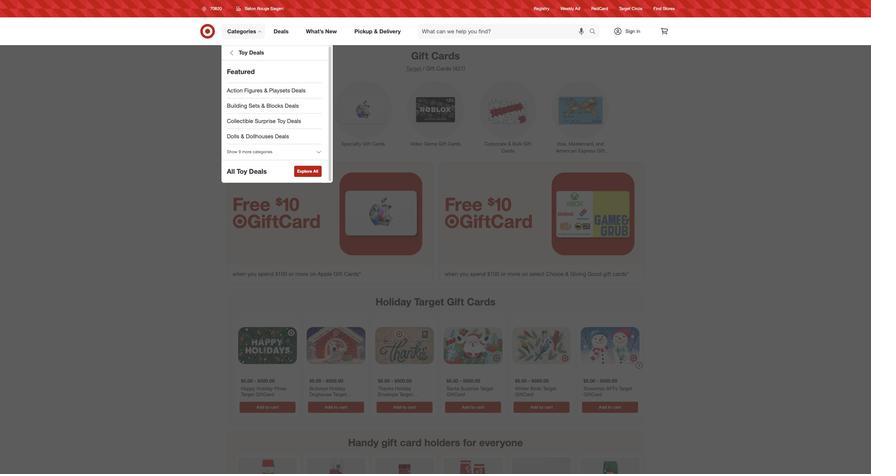 Task type: locate. For each thing, give the bounding box(es) containing it.
$5.00 inside "$5.00 - $500.00 santa surprise target giftcard"
[[446, 378, 458, 384]]

0 horizontal spatial $10
[[276, 193, 300, 215]]

or left "apple"
[[289, 270, 294, 277]]

2 add from the left
[[325, 405, 333, 410]]

1 ¬giftcard from the left
[[233, 210, 321, 232]]

2 $10 from the left
[[488, 193, 512, 215]]

4 add to cart button from the left
[[445, 402, 501, 413]]

1 free $10 from the left
[[233, 193, 300, 215]]

& inside dolls & dollhouses deals link
[[241, 133, 244, 140]]

& left "bulk"
[[508, 141, 511, 147]]

add to cart for winter birds target giftcard
[[530, 405, 553, 410]]

holders
[[425, 437, 460, 449]]

add down 'doghouse'
[[325, 405, 333, 410]]

1 on from the left
[[310, 270, 316, 277]]

2 add to cart button from the left
[[308, 402, 364, 413]]

6 to from the left
[[608, 405, 612, 410]]

1 horizontal spatial $100
[[488, 270, 500, 277]]

0 horizontal spatial on
[[310, 270, 316, 277]]

5 add to cart from the left
[[530, 405, 553, 410]]

surprise down the building sets & blocks deals
[[255, 118, 276, 125]]

$5.00 up santa at bottom
[[446, 378, 458, 384]]

3 add from the left
[[393, 405, 401, 410]]

$500.00 inside "$5.00 - $500.00 santa surprise target giftcard"
[[463, 378, 480, 384]]

cart for $5.00 - $500.00 winter birds target giftcard
[[545, 405, 553, 410]]

when you spend $100 or more on select choice & giving good gift cards*
[[445, 270, 629, 277]]

0 horizontal spatial surprise
[[255, 118, 276, 125]]

- for winter
[[528, 378, 530, 384]]

add to cart down the 'bffs'
[[599, 405, 621, 410]]

$5.00 up thanks
[[378, 378, 390, 384]]

stores
[[663, 6, 675, 11]]

&
[[374, 28, 378, 35], [264, 87, 268, 94], [261, 102, 265, 109], [241, 133, 244, 140], [508, 141, 511, 147], [565, 270, 569, 277]]

giftcard
[[256, 392, 274, 398], [446, 392, 465, 398], [515, 392, 533, 398], [584, 392, 602, 398], [309, 398, 328, 404], [378, 398, 396, 404]]

in
[[637, 28, 641, 34]]

bullseye
[[309, 386, 328, 391]]

1 spend from the left
[[258, 270, 274, 277]]

add to cart button down 'envelope'
[[377, 402, 433, 413]]

1 horizontal spatial or
[[501, 270, 506, 277]]

when
[[233, 270, 246, 277], [445, 270, 458, 277]]

for
[[463, 437, 477, 449]]

or left select
[[501, 270, 506, 277]]

add down 'envelope'
[[393, 405, 401, 410]]

cart down pines
[[271, 405, 279, 410]]

3 add to cart from the left
[[393, 405, 416, 410]]

add to cart for happy holiday pines target giftcard
[[256, 405, 279, 410]]

deals inside dolls & dollhouses deals link
[[275, 133, 289, 140]]

6 add to cart button from the left
[[582, 402, 638, 413]]

2 on from the left
[[522, 270, 528, 277]]

$500.00 inside "$5.00 - $500.00 snowman bffs target giftcard"
[[600, 378, 617, 384]]

free $10
[[233, 193, 300, 215], [445, 193, 512, 215]]

2 or from the left
[[501, 270, 506, 277]]

add to cart button down birds
[[514, 402, 570, 413]]

2 spend from the left
[[470, 270, 486, 277]]

more left select
[[508, 270, 520, 277]]

6 cart from the left
[[613, 405, 621, 410]]

target inside $5.00 - $500.00 bullseye holiday doghouse target giftcard
[[333, 392, 346, 398]]

0 vertical spatial surprise
[[255, 118, 276, 125]]

building sets & blocks deals link
[[221, 98, 327, 114]]

$5.00 up snowman
[[584, 378, 595, 384]]

add to cart down "$5.00 - $500.00 santa surprise target giftcard"
[[462, 405, 484, 410]]

explore all
[[297, 169, 318, 174]]

0 horizontal spatial free
[[233, 193, 271, 215]]

1 you from the left
[[248, 270, 257, 277]]

5 $500.00 from the left
[[532, 378, 549, 384]]

specialty
[[341, 141, 362, 147]]

0 horizontal spatial spend
[[258, 270, 274, 277]]

6 add from the left
[[599, 405, 607, 410]]

gift inside corporate & bulk gift cards
[[524, 141, 532, 147]]

add down "$5.00 - $500.00 santa surprise target giftcard"
[[462, 405, 470, 410]]

2 when from the left
[[445, 270, 458, 277]]

1 horizontal spatial more
[[295, 270, 308, 277]]

5 - from the left
[[528, 378, 530, 384]]

2 free from the left
[[445, 193, 483, 215]]

add to cart down $5.00 - $500.00 happy holiday pines target giftcard
[[256, 405, 279, 410]]

6 - from the left
[[597, 378, 599, 384]]

$5.00 - $500.00 happy holiday pines target giftcard
[[241, 378, 286, 398]]

5 $5.00 from the left
[[515, 378, 527, 384]]

0 horizontal spatial or
[[289, 270, 294, 277]]

3 to from the left
[[402, 405, 406, 410]]

circle
[[632, 6, 643, 11]]

- for happy
[[254, 378, 256, 384]]

holiday inside $5.00 - $500.00 thanks holiday envelope target giftcard
[[395, 386, 411, 391]]

- for thanks
[[391, 378, 393, 384]]

cart for $5.00 - $500.00 happy holiday pines target giftcard
[[271, 405, 279, 410]]

gift left card
[[382, 437, 397, 449]]

add for happy
[[256, 405, 264, 410]]

9
[[239, 149, 241, 155]]

target circle
[[619, 6, 643, 11]]

1 horizontal spatial on
[[522, 270, 528, 277]]

on
[[310, 270, 316, 277], [522, 270, 528, 277]]

corporate & bulk gift cards
[[485, 141, 532, 154]]

all
[[227, 167, 235, 175], [313, 169, 318, 174]]

specialty gift cards
[[341, 141, 385, 147]]

1 $100 from the left
[[275, 270, 287, 277]]

& inside action figures & playsets deals link
[[264, 87, 268, 94]]

to down $5.00 - $500.00 happy holiday pines target giftcard
[[265, 405, 269, 410]]

0 horizontal spatial more
[[242, 149, 252, 155]]

- inside $5.00 - $500.00 happy holiday pines target giftcard
[[254, 378, 256, 384]]

add to cart button down "$5.00 - $500.00 santa surprise target giftcard"
[[445, 402, 501, 413]]

& inside corporate & bulk gift cards
[[508, 141, 511, 147]]

$500.00 inside $5.00 - $500.00 thanks holiday envelope target giftcard
[[394, 378, 412, 384]]

1 add from the left
[[256, 405, 264, 410]]

cart for $5.00 - $500.00 thanks holiday envelope target giftcard
[[408, 405, 416, 410]]

¬giftcard for select
[[445, 210, 533, 232]]

0 horizontal spatial you
[[248, 270, 257, 277]]

$5.00 - $500.00 snowman bffs target giftcard
[[584, 378, 632, 398]]

$500.00 for snowman
[[600, 378, 617, 384]]

1 when from the left
[[233, 270, 246, 277]]

2 $5.00 from the left
[[309, 378, 321, 384]]

1 to from the left
[[265, 405, 269, 410]]

cards inside visa, mastercard, and american express gift cards
[[574, 155, 587, 161]]

- for bullseye
[[323, 378, 325, 384]]

birds
[[530, 386, 542, 391]]

new
[[325, 28, 337, 35]]

5 add from the left
[[530, 405, 538, 410]]

building sets & blocks deals
[[227, 102, 299, 109]]

more for when you spend $100 or more on select choice & giving good gift cards*
[[508, 270, 520, 277]]

add to cart
[[256, 405, 279, 410], [325, 405, 347, 410], [393, 405, 416, 410], [462, 405, 484, 410], [530, 405, 553, 410], [599, 405, 621, 410]]

to down $5.00 - $500.00 bullseye holiday doghouse target giftcard
[[334, 405, 338, 410]]

or
[[289, 270, 294, 277], [501, 270, 506, 277]]

- inside $5.00 - $500.00 thanks holiday envelope target giftcard
[[391, 378, 393, 384]]

add to cart down $5.00 - $500.00 thanks holiday envelope target giftcard
[[393, 405, 416, 410]]

2 horizontal spatial more
[[508, 270, 520, 277]]

4 cart from the left
[[476, 405, 484, 410]]

gift inside "carousel" region
[[382, 437, 397, 449]]

2 carousel region from the top
[[227, 431, 644, 474]]

find stores
[[654, 6, 675, 11]]

$5.00 up bullseye
[[309, 378, 321, 384]]

1 $10 from the left
[[276, 193, 300, 215]]

to down $5.00 - $500.00 thanks holiday envelope target giftcard
[[402, 405, 406, 410]]

1 horizontal spatial surprise
[[460, 386, 479, 391]]

0 vertical spatial toy
[[239, 49, 248, 56]]

$5.00 inside $5.00 - $500.00 thanks holiday envelope target giftcard
[[378, 378, 390, 384]]

$5.00 - $500.00 bullseye holiday doghouse target giftcard
[[309, 378, 346, 404]]

0 horizontal spatial ¬giftcard
[[233, 210, 321, 232]]

2 you from the left
[[460, 270, 469, 277]]

sign in link
[[608, 24, 651, 39]]

6 $500.00 from the left
[[600, 378, 617, 384]]

surprise inside collectible surprise toy deals link
[[255, 118, 276, 125]]

cart down "$5.00 - $500.00 santa surprise target giftcard"
[[476, 405, 484, 410]]

surprise right santa at bottom
[[460, 386, 479, 391]]

holiday for $5.00 - $500.00 happy holiday pines target giftcard
[[256, 386, 273, 391]]

you
[[248, 270, 257, 277], [460, 270, 469, 277]]

& right pickup
[[374, 28, 378, 35]]

$500.00 inside $5.00 - $500.00 bullseye holiday doghouse target giftcard
[[326, 378, 343, 384]]

target inside $5.00 - $500.00 winter birds target giftcard
[[543, 386, 556, 391]]

playsets
[[269, 87, 290, 94]]

add down "$5.00 - $500.00 snowman bffs target giftcard"
[[599, 405, 607, 410]]

1 horizontal spatial free $10
[[445, 193, 512, 215]]

0 horizontal spatial all
[[227, 167, 235, 175]]

6 add to cart from the left
[[599, 405, 621, 410]]

giftcard inside $5.00 - $500.00 bullseye holiday doghouse target giftcard
[[309, 398, 328, 404]]

$5.00 up winter
[[515, 378, 527, 384]]

$5.00 for $5.00 - $500.00 thanks holiday envelope target giftcard
[[378, 378, 390, 384]]

gift
[[411, 49, 429, 62], [426, 65, 435, 72], [287, 141, 295, 147], [363, 141, 371, 147], [439, 141, 447, 147], [524, 141, 532, 147], [597, 148, 605, 154], [334, 270, 343, 277], [447, 296, 464, 308]]

5 cart from the left
[[545, 405, 553, 410]]

5 to from the left
[[539, 405, 544, 410]]

on left "apple"
[[310, 270, 316, 277]]

- inside $5.00 - $500.00 winter birds target giftcard
[[528, 378, 530, 384]]

add to cart down $5.00 - $500.00 bullseye holiday doghouse target giftcard
[[325, 405, 347, 410]]

1 horizontal spatial spend
[[470, 270, 486, 277]]

4 to from the left
[[471, 405, 475, 410]]

categories
[[253, 149, 273, 155]]

3 $5.00 from the left
[[378, 378, 390, 384]]

add to cart button for $5.00 - $500.00 winter birds target giftcard
[[514, 402, 570, 413]]

to for winter birds target giftcard
[[539, 405, 544, 410]]

add to cart for santa surprise target giftcard
[[462, 405, 484, 410]]

to
[[265, 405, 269, 410], [334, 405, 338, 410], [402, 405, 406, 410], [471, 405, 475, 410], [539, 405, 544, 410], [608, 405, 612, 410]]

pickup
[[355, 28, 373, 35]]

2 - from the left
[[323, 378, 325, 384]]

$10 for apple
[[276, 193, 300, 215]]

2 to from the left
[[334, 405, 338, 410]]

6 $5.00 from the left
[[584, 378, 595, 384]]

all down show
[[227, 167, 235, 175]]

free for when you spend $100 or more on select choice & giving good gift cards*
[[445, 193, 483, 215]]

cart down the 'bffs'
[[613, 405, 621, 410]]

holiday inside $5.00 - $500.00 bullseye holiday doghouse target giftcard
[[329, 386, 345, 391]]

1 vertical spatial toy
[[277, 118, 286, 125]]

add to cart button down 'doghouse'
[[308, 402, 364, 413]]

$10 for select
[[488, 193, 512, 215]]

target inside $5.00 - $500.00 thanks holiday envelope target giftcard
[[399, 392, 413, 398]]

gift right good
[[603, 270, 611, 277]]

$5.00 inside $5.00 - $500.00 winter birds target giftcard
[[515, 378, 527, 384]]

thanks holiday envelope target giftcard image
[[375, 316, 434, 375]]

cart for $5.00 - $500.00 bullseye holiday doghouse target giftcard
[[339, 405, 347, 410]]

target inside "gift cards target / gift cards (421)"
[[406, 65, 421, 72]]

& right the sets
[[261, 102, 265, 109]]

0 horizontal spatial $100
[[275, 270, 287, 277]]

cart down $5.00 - $500.00 thanks holiday envelope target giftcard
[[408, 405, 416, 410]]

2 cart from the left
[[339, 405, 347, 410]]

4 - from the left
[[460, 378, 462, 384]]

add down $5.00 - $500.00 happy holiday pines target giftcard
[[256, 405, 264, 410]]

$500.00 inside $5.00 - $500.00 winter birds target giftcard
[[532, 378, 549, 384]]

add to cart button down the 'bffs'
[[582, 402, 638, 413]]

carousel region
[[227, 290, 644, 431], [227, 431, 644, 474]]

to down birds
[[539, 405, 544, 410]]

& right the dolls
[[241, 133, 244, 140]]

pickup & delivery
[[355, 28, 401, 35]]

3 cart from the left
[[408, 405, 416, 410]]

specialty gift cards link
[[330, 80, 397, 147]]

1 horizontal spatial ¬giftcard
[[445, 210, 533, 232]]

all right explore on the top of page
[[313, 169, 318, 174]]

¬giftcard
[[233, 210, 321, 232], [445, 210, 533, 232]]

3 $500.00 from the left
[[394, 378, 412, 384]]

1 $5.00 from the left
[[241, 378, 253, 384]]

3 add to cart button from the left
[[377, 402, 433, 413]]

search
[[586, 28, 603, 35]]

1 horizontal spatial when
[[445, 270, 458, 277]]

more inside button
[[242, 149, 252, 155]]

5 add to cart button from the left
[[514, 402, 570, 413]]

registry link
[[534, 6, 550, 12]]

video
[[410, 141, 423, 147]]

sign in
[[626, 28, 641, 34]]

more right 9
[[242, 149, 252, 155]]

when for when you spend $100 or more on apple gift cards*
[[233, 270, 246, 277]]

1 cart from the left
[[271, 405, 279, 410]]

2 ¬giftcard from the left
[[445, 210, 533, 232]]

toy down building sets & blocks deals link
[[277, 118, 286, 125]]

add to cart down birds
[[530, 405, 553, 410]]

mastercard,
[[569, 141, 595, 147]]

you for when you spend $100 or more on select choice & giving good gift cards*
[[460, 270, 469, 277]]

what's new link
[[300, 24, 346, 39]]

- inside $5.00 - $500.00 bullseye holiday doghouse target giftcard
[[323, 378, 325, 384]]

add to cart button down $5.00 - $500.00 happy holiday pines target giftcard
[[240, 402, 296, 413]]

1 horizontal spatial free
[[445, 193, 483, 215]]

snowman bffs target giftcard image
[[581, 316, 640, 375]]

2 free $10 from the left
[[445, 193, 512, 215]]

free for when you spend $100 or more on apple gift cards*
[[233, 193, 271, 215]]

$5.00 inside "$5.00 - $500.00 snowman bffs target giftcard"
[[584, 378, 595, 384]]

explore
[[297, 169, 312, 174]]

0 horizontal spatial free $10
[[233, 193, 300, 215]]

add for winter
[[530, 405, 538, 410]]

1 or from the left
[[289, 270, 294, 277]]

¬giftcard for apple
[[233, 210, 321, 232]]

gift
[[603, 270, 611, 277], [382, 437, 397, 449]]

0 horizontal spatial gift
[[382, 437, 397, 449]]

4 $500.00 from the left
[[463, 378, 480, 384]]

$100 for select
[[488, 270, 500, 277]]

$500.00 inside $5.00 - $500.00 happy holiday pines target giftcard
[[257, 378, 275, 384]]

4 add to cart from the left
[[462, 405, 484, 410]]

2 $100 from the left
[[488, 270, 500, 277]]

3 - from the left
[[391, 378, 393, 384]]

add to cart button for $5.00 - $500.00 happy holiday pines target giftcard
[[240, 402, 296, 413]]

add
[[256, 405, 264, 410], [325, 405, 333, 410], [393, 405, 401, 410], [462, 405, 470, 410], [530, 405, 538, 410], [599, 405, 607, 410]]

1 vertical spatial surprise
[[460, 386, 479, 391]]

$5.00 inside $5.00 - $500.00 happy holiday pines target giftcard
[[241, 378, 253, 384]]

target inside "$5.00 - $500.00 santa surprise target giftcard"
[[480, 386, 493, 391]]

more left "apple"
[[295, 270, 308, 277]]

to for thanks holiday envelope target giftcard
[[402, 405, 406, 410]]

to down "$5.00 - $500.00 santa surprise target giftcard"
[[471, 405, 475, 410]]

spend for when you spend $100 or more on apple gift cards*
[[258, 270, 274, 277]]

$500.00 for happy
[[257, 378, 275, 384]]

holiday inside $5.00 - $500.00 happy holiday pines target giftcard
[[256, 386, 273, 391]]

0 vertical spatial gift
[[603, 270, 611, 277]]

add down birds
[[530, 405, 538, 410]]

cards inside "carousel" region
[[467, 296, 496, 308]]

add to cart button for $5.00 - $500.00 santa surprise target giftcard
[[445, 402, 501, 413]]

& right figures
[[264, 87, 268, 94]]

more for when you spend $100 or more on apple gift cards*
[[295, 270, 308, 277]]

cart down $5.00 - $500.00 bullseye holiday doghouse target giftcard
[[339, 405, 347, 410]]

cards*
[[344, 270, 361, 277]]

toy up featured
[[239, 49, 248, 56]]

1 horizontal spatial $10
[[488, 193, 512, 215]]

free $10 for when you spend $100 or more on apple gift cards*
[[233, 193, 300, 215]]

cart down $5.00 - $500.00 winter birds target giftcard
[[545, 405, 553, 410]]

- for santa
[[460, 378, 462, 384]]

- inside "$5.00 - $500.00 santa surprise target giftcard"
[[460, 378, 462, 384]]

$100
[[275, 270, 287, 277], [488, 270, 500, 277]]

1 add to cart from the left
[[256, 405, 279, 410]]

$5.00 up happy
[[241, 378, 253, 384]]

1 - from the left
[[254, 378, 256, 384]]

4 $5.00 from the left
[[446, 378, 458, 384]]

or for select
[[501, 270, 506, 277]]

on for select
[[522, 270, 528, 277]]

target
[[619, 6, 631, 11], [406, 65, 421, 72], [272, 141, 286, 147], [414, 296, 444, 308], [480, 386, 493, 391], [543, 386, 556, 391], [619, 386, 632, 391], [241, 392, 254, 398], [333, 392, 346, 398], [399, 392, 413, 398]]

add for bullseye
[[325, 405, 333, 410]]

2 vertical spatial toy
[[237, 167, 247, 175]]

cart for $5.00 - $500.00 snowman bffs target giftcard
[[613, 405, 621, 410]]

1 carousel region from the top
[[227, 290, 644, 431]]

cards inside corporate & bulk gift cards
[[502, 148, 515, 154]]

surprise
[[255, 118, 276, 125], [460, 386, 479, 391]]

action figures & playsets deals
[[227, 87, 306, 94]]

toy down 9
[[237, 167, 247, 175]]

spend
[[258, 270, 274, 277], [470, 270, 486, 277]]

-
[[254, 378, 256, 384], [323, 378, 325, 384], [391, 378, 393, 384], [460, 378, 462, 384], [528, 378, 530, 384], [597, 378, 599, 384]]

baton rouge siegen
[[245, 6, 283, 11]]

$5.00 inside $5.00 - $500.00 bullseye holiday doghouse target giftcard
[[309, 378, 321, 384]]

1 add to cart button from the left
[[240, 402, 296, 413]]

2 add to cart from the left
[[325, 405, 347, 410]]

pickup & delivery link
[[349, 24, 410, 39]]

1 horizontal spatial you
[[460, 270, 469, 277]]

redcard
[[592, 6, 608, 11]]

giftcard inside $5.00 - $500.00 thanks holiday envelope target giftcard
[[378, 398, 396, 404]]

free
[[233, 193, 271, 215], [445, 193, 483, 215]]

1 free from the left
[[233, 193, 271, 215]]

2 $500.00 from the left
[[326, 378, 343, 384]]

on left select
[[522, 270, 528, 277]]

4 add from the left
[[462, 405, 470, 410]]

$5.00 for $5.00 - $500.00 santa surprise target giftcard
[[446, 378, 458, 384]]

add for santa
[[462, 405, 470, 410]]

- inside "$5.00 - $500.00 snowman bffs target giftcard"
[[597, 378, 599, 384]]

to down the 'bffs'
[[608, 405, 612, 410]]

0 horizontal spatial when
[[233, 270, 246, 277]]

1 $500.00 from the left
[[257, 378, 275, 384]]

1 vertical spatial gift
[[382, 437, 397, 449]]

70820 button
[[198, 2, 229, 15]]



Task type: describe. For each thing, give the bounding box(es) containing it.
corporate & bulk gift cards link
[[475, 80, 542, 154]]

$500.00 for santa
[[463, 378, 480, 384]]

pines
[[274, 386, 286, 391]]

$5.00 for $5.00 - $500.00 snowman bffs target giftcard
[[584, 378, 595, 384]]

add for snowman
[[599, 405, 607, 410]]

what's
[[306, 28, 324, 35]]

dollhouses
[[246, 133, 274, 140]]

when you spend $100 or more on apple gift cards*
[[233, 270, 361, 277]]

weekly ad link
[[561, 6, 580, 12]]

snowman
[[584, 386, 605, 391]]

carousel region containing holiday target gift cards
[[227, 290, 644, 431]]

& left giving
[[565, 270, 569, 277]]

target circle link
[[619, 6, 643, 12]]

holiday target gift cards
[[376, 296, 496, 308]]

bffs
[[607, 386, 618, 391]]

to for happy holiday pines target giftcard
[[265, 405, 269, 410]]

or for apple
[[289, 270, 294, 277]]

giving
[[571, 270, 586, 277]]

giftcard inside "$5.00 - $500.00 snowman bffs target giftcard"
[[584, 392, 602, 398]]

$500.00 for thanks
[[394, 378, 412, 384]]

1 horizontal spatial gift
[[603, 270, 611, 277]]

happy holiday pines target giftcard image
[[238, 316, 297, 375]]

deals inside collectible surprise toy deals link
[[287, 118, 301, 125]]

target gift cards
[[272, 141, 309, 147]]

action
[[227, 87, 243, 94]]

bulk
[[513, 141, 522, 147]]

on for apple
[[310, 270, 316, 277]]

toy deals
[[239, 49, 264, 56]]

add to cart for bullseye holiday doghouse target giftcard
[[325, 405, 347, 410]]

sign
[[626, 28, 635, 34]]

find
[[654, 6, 662, 11]]

$100 for apple
[[275, 270, 287, 277]]

bullseye holiday doghouse target giftcard image
[[307, 316, 365, 375]]

santa surprise target giftcard image
[[444, 316, 502, 375]]

$5.00 for $5.00 - $500.00 happy holiday pines target giftcard
[[241, 378, 253, 384]]

thanks
[[378, 386, 394, 391]]

cards*
[[613, 270, 629, 277]]

to for bullseye holiday doghouse target giftcard
[[334, 405, 338, 410]]

free $10 for when you spend $100 or more on select choice & giving good gift cards*
[[445, 193, 512, 215]]

dolls
[[227, 133, 239, 140]]

ad
[[575, 6, 580, 11]]

$500.00 for winter
[[532, 378, 549, 384]]

add to cart button for $5.00 - $500.00 snowman bffs target giftcard
[[582, 402, 638, 413]]

figures
[[244, 87, 263, 94]]

registry
[[534, 6, 550, 11]]

what's new
[[306, 28, 337, 35]]

giftcard inside $5.00 - $500.00 happy holiday pines target giftcard
[[256, 392, 274, 398]]

weekly
[[561, 6, 574, 11]]

70820
[[210, 6, 222, 11]]

$5.00 for $5.00 - $500.00 bullseye holiday doghouse target giftcard
[[309, 378, 321, 384]]

add for thanks
[[393, 405, 401, 410]]

deals inside action figures & playsets deals link
[[292, 87, 306, 94]]

categories
[[227, 28, 256, 35]]

doghouse
[[309, 392, 332, 398]]

apple
[[318, 270, 332, 277]]

delivery
[[379, 28, 401, 35]]

target inside $5.00 - $500.00 happy holiday pines target giftcard
[[241, 392, 254, 398]]

collectible
[[227, 118, 253, 125]]

show 9 more categories button
[[221, 144, 327, 160]]

holiday for $5.00 - $500.00 thanks holiday envelope target giftcard
[[395, 386, 411, 391]]

target link
[[406, 65, 421, 72]]

visa,
[[557, 141, 567, 147]]

show 9 more categories
[[227, 149, 273, 155]]

sets
[[249, 102, 260, 109]]

deals link
[[268, 24, 297, 39]]

categories link
[[221, 24, 265, 39]]

giftcard inside $5.00 - $500.00 winter birds target giftcard
[[515, 392, 533, 398]]

express
[[578, 148, 596, 154]]

spend for when you spend $100 or more on select choice & giving good gift cards*
[[470, 270, 486, 277]]

$5.00 - $500.00 santa surprise target giftcard
[[446, 378, 493, 398]]

add to cart button for $5.00 - $500.00 bullseye holiday doghouse target giftcard
[[308, 402, 364, 413]]

target gift cards link
[[257, 80, 324, 147]]

add to cart for thanks holiday envelope target giftcard
[[393, 405, 416, 410]]

blocks
[[267, 102, 283, 109]]

$500.00 for bullseye
[[326, 378, 343, 384]]

building
[[227, 102, 247, 109]]

gift inside visa, mastercard, and american express gift cards
[[597, 148, 605, 154]]

& inside building sets & blocks deals link
[[261, 102, 265, 109]]

- for snowman
[[597, 378, 599, 384]]

select
[[530, 270, 545, 277]]

$5.00 - $500.00 thanks holiday envelope target giftcard
[[378, 378, 413, 404]]

toy inside collectible surprise toy deals link
[[277, 118, 286, 125]]

surprise inside "$5.00 - $500.00 santa surprise target giftcard"
[[460, 386, 479, 391]]

giftcard inside "$5.00 - $500.00 santa surprise target giftcard"
[[446, 392, 465, 398]]

winter
[[515, 386, 529, 391]]

deals inside building sets & blocks deals link
[[285, 102, 299, 109]]

action figures & playsets deals link
[[221, 83, 327, 98]]

baton rouge siegen button
[[232, 2, 288, 15]]

good
[[588, 270, 602, 277]]

add to cart for snowman bffs target giftcard
[[599, 405, 621, 410]]

dolls & dollhouses deals
[[227, 133, 289, 140]]

gift cards target / gift cards (421)
[[406, 49, 465, 72]]

find stores link
[[654, 6, 675, 12]]

collectible surprise toy deals link
[[221, 114, 327, 129]]

visa, mastercard, and american express gift cards
[[556, 141, 605, 161]]

you for when you spend $100 or more on apple gift cards*
[[248, 270, 257, 277]]

happy
[[241, 386, 255, 391]]

corporate
[[485, 141, 507, 147]]

What can we help you find? suggestions appear below search field
[[418, 24, 591, 39]]

to for santa surprise target giftcard
[[471, 405, 475, 410]]

to for snowman bffs target giftcard
[[608, 405, 612, 410]]

game
[[424, 141, 437, 147]]

show
[[227, 149, 237, 155]]

holiday for $5.00 - $500.00 bullseye holiday doghouse target giftcard
[[329, 386, 345, 391]]

$5.00 for $5.00 - $500.00 winter birds target giftcard
[[515, 378, 527, 384]]

add to cart button for $5.00 - $500.00 thanks holiday envelope target giftcard
[[377, 402, 433, 413]]

baton
[[245, 6, 256, 11]]

weekly ad
[[561, 6, 580, 11]]

& inside pickup & delivery link
[[374, 28, 378, 35]]

choice
[[546, 270, 564, 277]]

carousel region containing handy gift card holders for everyone
[[227, 431, 644, 474]]

dolls & dollhouses deals link
[[221, 129, 327, 144]]

envelope
[[378, 392, 398, 398]]

featured
[[227, 68, 255, 76]]

cart for $5.00 - $500.00 santa surprise target giftcard
[[476, 405, 484, 410]]

handy
[[348, 437, 379, 449]]

card
[[400, 437, 422, 449]]

video game gift cards link
[[402, 80, 469, 147]]

video game gift cards
[[410, 141, 461, 147]]

siegen
[[270, 6, 283, 11]]

and
[[596, 141, 604, 147]]

rouge
[[257, 6, 269, 11]]

(421)
[[453, 65, 465, 72]]

1 horizontal spatial all
[[313, 169, 318, 174]]

when for when you spend $100 or more on select choice & giving good gift cards*
[[445, 270, 458, 277]]

explore all link
[[294, 166, 322, 177]]

target inside "$5.00 - $500.00 snowman bffs target giftcard"
[[619, 386, 632, 391]]

search button
[[586, 24, 603, 40]]

winter birds target giftcard image
[[512, 316, 571, 375]]



Task type: vqa. For each thing, say whether or not it's contained in the screenshot.
$5.00 - $500.00 Happy Holiday Pines Target GiftCard Add to cart button
yes



